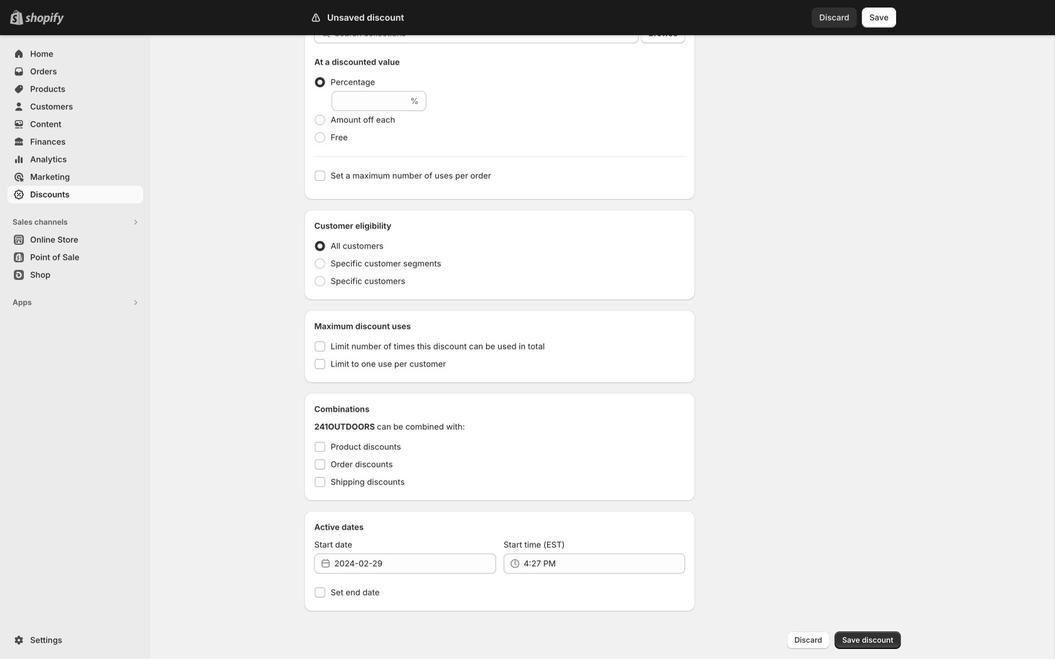 Task type: locate. For each thing, give the bounding box(es) containing it.
None text field
[[332, 91, 408, 111]]



Task type: describe. For each thing, give the bounding box(es) containing it.
shopify image
[[25, 12, 64, 25]]

Search collections text field
[[334, 23, 638, 43]]

Enter time text field
[[524, 554, 685, 574]]

YYYY-MM-DD text field
[[334, 554, 496, 574]]



Task type: vqa. For each thing, say whether or not it's contained in the screenshot.
'Learn'
no



